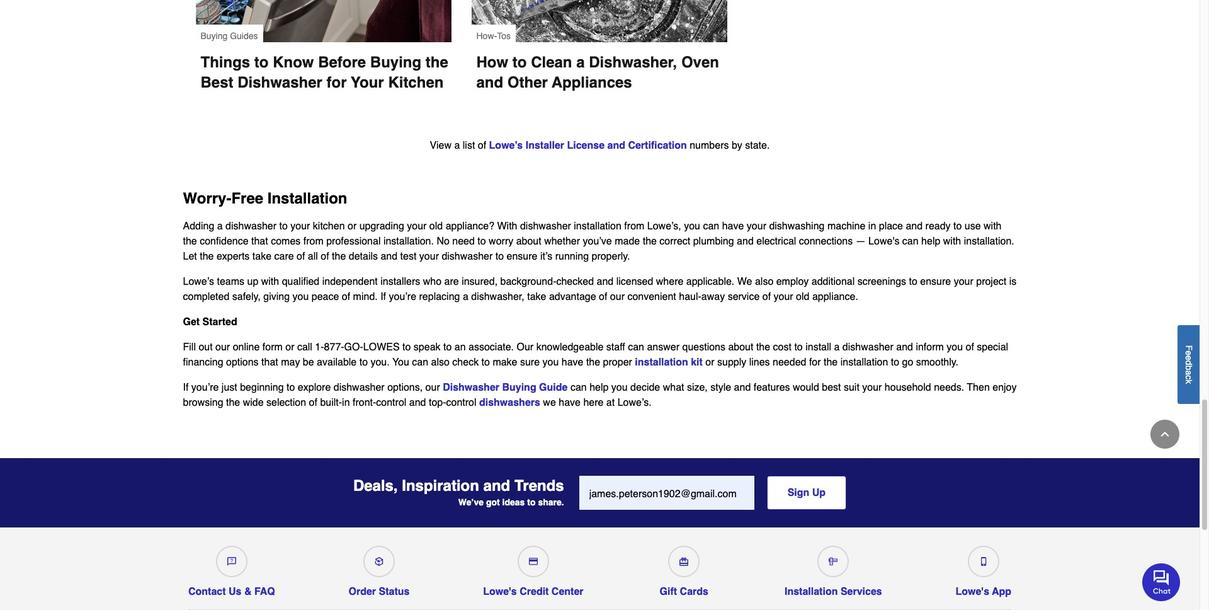 Task type: describe. For each thing, give the bounding box(es) containing it.
to up the installation kit or supply lines needed for the installation to go smoothly.
[[795, 341, 803, 353]]

1 control from the left
[[376, 397, 407, 408]]

got
[[486, 497, 500, 508]]

share.
[[538, 497, 564, 508]]

best
[[201, 74, 233, 91]]

cost
[[774, 341, 792, 353]]

special
[[978, 341, 1009, 353]]

lowes
[[364, 341, 400, 353]]

your inside the can help you decide what size, style and features would best suit your household needs. then enjoy browsing the wide selection of built-in front-control and top-control
[[863, 382, 882, 393]]

dishwasher down free
[[226, 220, 277, 232]]

help inside the can help you decide what size, style and features would best suit your household needs. then enjoy browsing the wide selection of built-in front-control and top-control
[[590, 382, 609, 393]]

and right style
[[735, 382, 751, 393]]

you're inside lowe's teams up with qualified independent installers who are insured, background-checked and licensed where applicable. we also employ additional screenings to ensure your project is completed safely, giving you peace of mind. if you're replacing a dishwasher, take advantage of our convenient haul-away service of your old appliance.
[[389, 291, 417, 302]]

the down lowe's,
[[643, 235, 657, 247]]

with inside lowe's teams up with qualified independent installers who are insured, background-checked and licensed where applicable. we also employ additional screenings to ensure your project is completed safely, giving you peace of mind. if you're replacing a dishwasher, take advantage of our convenient haul-away service of your old appliance.
[[261, 276, 279, 287]]

options,
[[388, 382, 423, 393]]

lowe's inside adding a dishwasher to your kitchen or upgrading your old appliance? with dishwasher installation from lowe's, you can have your dishwashing machine in place and ready to use with the confidence that comes from professional installation. no need to worry about whether you've made the correct plumbing and electrical connections — lowe's can help with installation. let the experts take care of all of the details and test your dishwasher to ensure it's running properly.
[[869, 235, 900, 247]]

can help you decide what size, style and features would best suit your household needs. then enjoy browsing the wide selection of built-in front-control and top-control
[[183, 382, 1017, 408]]

needs.
[[935, 382, 965, 393]]

contact us & faq
[[188, 586, 275, 597]]

2 control from the left
[[446, 397, 477, 408]]

selection
[[267, 397, 306, 408]]

lowe's app
[[956, 586, 1012, 597]]

then
[[968, 382, 991, 393]]

your left project
[[954, 276, 974, 287]]

deals, inspiration and trends we've got ideas to share.
[[353, 477, 564, 508]]

sign up form
[[580, 476, 847, 510]]

your down 'employ'
[[774, 291, 794, 302]]

installation services link
[[785, 540, 883, 597]]

have inside adding a dishwasher to your kitchen or upgrading your old appliance? with dishwasher installation from lowe's, you can have your dishwashing machine in place and ready to use with the confidence that comes from professional installation. no need to worry about whether you've made the correct plumbing and electrical connections — lowe's can help with installation. let the experts take care of all of the details and test your dishwasher to ensure it's running properly.
[[723, 220, 744, 232]]

dishwasher buying guide link
[[443, 382, 568, 393]]

a woman setting the controls on a top-control stainless steel dishwasher. image
[[196, 0, 452, 42]]

a left list
[[455, 140, 460, 151]]

help inside adding a dishwasher to your kitchen or upgrading your old appliance? with dishwasher installation from lowe's, you can have your dishwashing machine in place and ready to use with the confidence that comes from professional installation. no need to worry about whether you've made the correct plumbing and electrical connections — lowe's can help with installation. let the experts take care of all of the details and test your dishwasher to ensure it's running properly.
[[922, 235, 941, 247]]

about inside adding a dishwasher to your kitchen or upgrading your old appliance? with dishwasher installation from lowe's, you can have your dishwashing machine in place and ready to use with the confidence that comes from professional installation. no need to worry about whether you've made the correct plumbing and electrical connections — lowe's can help with installation. let the experts take care of all of the details and test your dishwasher to ensure it's running properly.
[[517, 235, 542, 247]]

installation kit link
[[635, 356, 703, 368]]

our
[[517, 341, 534, 353]]

you
[[393, 356, 410, 368]]

certification
[[629, 140, 687, 151]]

adding
[[183, 220, 214, 232]]

lowe's for lowe's app
[[956, 586, 990, 597]]

employ
[[777, 276, 809, 287]]

in inside adding a dishwasher to your kitchen or upgrading your old appliance? with dishwasher installation from lowe's, you can have your dishwashing machine in place and ready to use with the confidence that comes from professional installation. no need to worry about whether you've made the correct plumbing and electrical connections — lowe's can help with installation. let the experts take care of all of the details and test your dishwasher to ensure it's running properly.
[[869, 220, 877, 232]]

contact us & faq link
[[188, 540, 275, 597]]

of inside fill out our online form or call 1-877-go-lowes to speak to an associate. our knowledgeable staff can answer questions about the cost to install a dishwasher and inform you of special financing options that may be available to you. you can also check to make sure you have the proper
[[966, 341, 975, 353]]

go
[[903, 356, 914, 368]]

have inside fill out our online form or call 1-877-go-lowes to speak to an associate. our knowledgeable staff can answer questions about the cost to install a dishwasher and inform you of special financing options that may be available to you. you can also check to make sure you have the proper
[[562, 356, 584, 368]]

dishwasher spray arms throwing jets of water up in the stainless steel interior of a dishwasher. image
[[472, 0, 728, 42]]

of inside the can help you decide what size, style and features would best suit your household needs. then enjoy browsing the wide selection of built-in front-control and top-control
[[309, 397, 318, 408]]

speak
[[414, 341, 441, 353]]

financing
[[183, 356, 223, 368]]

to right need
[[478, 235, 486, 247]]

call
[[297, 341, 313, 353]]

take inside lowe's teams up with qualified independent installers who are insured, background-checked and licensed where applicable. we also employ additional screenings to ensure your project is completed safely, giving you peace of mind. if you're replacing a dishwasher, take advantage of our convenient haul-away service of your old appliance.
[[528, 291, 547, 302]]

with
[[498, 220, 518, 232]]

fill out our online form or call 1-877-go-lowes to speak to an associate. our knowledgeable staff can answer questions about the cost to install a dishwasher and inform you of special financing options that may be available to you. you can also check to make sure you have the proper
[[183, 341, 1009, 368]]

browsing
[[183, 397, 223, 408]]

the right let
[[200, 251, 214, 262]]

screenings
[[858, 276, 907, 287]]

running
[[556, 251, 589, 262]]

inspiration
[[402, 477, 480, 495]]

to down associate.
[[482, 356, 490, 368]]

the up lines
[[757, 341, 771, 353]]

0 vertical spatial lowe's
[[489, 140, 523, 151]]

size,
[[687, 382, 708, 393]]

how-
[[477, 31, 497, 41]]

dishwasher inside fill out our online form or call 1-877-go-lowes to speak to an associate. our knowledgeable staff can answer questions about the cost to install a dishwasher and inform you of special financing options that may be available to you. you can also check to make sure you have the proper
[[843, 341, 894, 353]]

peace
[[312, 291, 339, 302]]

order
[[349, 586, 376, 597]]

old inside lowe's teams up with qualified independent installers who are insured, background-checked and licensed where applicable. we also employ additional screenings to ensure your project is completed safely, giving you peace of mind. if you're replacing a dishwasher, take advantage of our convenient haul-away service of your old appliance.
[[797, 291, 810, 302]]

dishwashers
[[480, 397, 541, 408]]

dishwasher,
[[589, 53, 678, 71]]

your up comes
[[291, 220, 310, 232]]

license
[[567, 140, 605, 151]]

can down place at the top right
[[903, 235, 919, 247]]

and left test at the left top
[[381, 251, 398, 262]]

available
[[317, 356, 357, 368]]

1 horizontal spatial installation
[[785, 586, 838, 597]]

and inside fill out our online form or call 1-877-go-lowes to speak to an associate. our knowledgeable staff can answer questions about the cost to install a dishwasher and inform you of special financing options that may be available to you. you can also check to make sure you have the proper
[[897, 341, 914, 353]]

installation services
[[785, 586, 883, 597]]

dimensions image
[[830, 557, 838, 566]]

of left 'all'
[[297, 251, 305, 262]]

get started
[[183, 316, 237, 327]]

independent
[[322, 276, 378, 287]]

also inside lowe's teams up with qualified independent installers who are insured, background-checked and licensed where applicable. we also employ additional screenings to ensure your project is completed safely, giving you peace of mind. if you're replacing a dishwasher, take advantage of our convenient haul-away service of your old appliance.
[[756, 276, 774, 287]]

of right list
[[478, 140, 487, 151]]

0 horizontal spatial if
[[183, 382, 189, 393]]

2 vertical spatial buying
[[503, 382, 537, 393]]

state.
[[746, 140, 770, 151]]

list
[[463, 140, 475, 151]]

things
[[201, 53, 250, 71]]

giving
[[264, 291, 290, 302]]

chevron up image
[[1160, 428, 1172, 440]]

use
[[965, 220, 982, 232]]

lowe's installer license and certification link
[[489, 140, 687, 151]]

the inside things to know before buying the best dishwasher for your kitchen
[[426, 53, 449, 71]]

our inside fill out our online form or call 1-877-go-lowes to speak to an associate. our knowledgeable staff can answer questions about the cost to install a dishwasher and inform you of special financing options that may be available to you. you can also check to make sure you have the proper
[[216, 341, 230, 353]]

to down worry
[[496, 251, 504, 262]]

can down 'speak'
[[412, 356, 429, 368]]

worry
[[489, 235, 514, 247]]

to inside things to know before buying the best dishwasher for your kitchen
[[254, 53, 269, 71]]

of right 'all'
[[321, 251, 329, 262]]

ensure inside lowe's teams up with qualified independent installers who are insured, background-checked and licensed where applicable. we also employ additional screenings to ensure your project is completed safely, giving you peace of mind. if you're replacing a dishwasher, take advantage of our convenient haul-away service of your old appliance.
[[921, 276, 952, 287]]

Email Address email field
[[580, 476, 755, 510]]

install
[[806, 341, 832, 353]]

online
[[233, 341, 260, 353]]

comes
[[271, 235, 301, 247]]

lowe's.
[[618, 397, 652, 408]]

replacing
[[419, 291, 460, 302]]

how-tos
[[477, 31, 511, 41]]

the down professional
[[332, 251, 346, 262]]

enjoy
[[993, 382, 1017, 393]]

completed
[[183, 291, 230, 302]]

2 e from the top
[[1185, 355, 1195, 360]]

no
[[437, 235, 450, 247]]

kit
[[691, 356, 703, 368]]

take inside adding a dishwasher to your kitchen or upgrading your old appliance? with dishwasher installation from lowe's, you can have your dishwashing machine in place and ready to use with the confidence that comes from professional installation. no need to worry about whether you've made the correct plumbing and electrical connections — lowe's can help with installation. let the experts take care of all of the details and test your dishwasher to ensure it's running properly.
[[253, 251, 272, 262]]

a inside "how to clean a dishwasher, oven and other appliances"
[[577, 53, 585, 71]]

what
[[663, 382, 685, 393]]

chat invite button image
[[1143, 562, 1182, 601]]

the left the 'proper'
[[587, 356, 601, 368]]

dishwasher inside things to know before buying the best dishwasher for your kitchen
[[238, 74, 323, 91]]

the up let
[[183, 235, 197, 247]]

lowe's teams up with qualified independent installers who are insured, background-checked and licensed where applicable. we also employ additional screenings to ensure your project is completed safely, giving you peace of mind. if you're replacing a dishwasher, take advantage of our convenient haul-away service of your old appliance.
[[183, 276, 1017, 302]]

and down options,
[[409, 397, 426, 408]]

additional
[[812, 276, 855, 287]]

insured,
[[462, 276, 498, 287]]

to up "you"
[[403, 341, 411, 353]]

upgrading
[[360, 220, 404, 232]]

we
[[738, 276, 753, 287]]

clean
[[531, 53, 573, 71]]

that inside adding a dishwasher to your kitchen or upgrading your old appliance? with dishwasher installation from lowe's, you can have your dishwashing machine in place and ready to use with the confidence that comes from professional installation. no need to worry about whether you've made the correct plumbing and electrical connections — lowe's can help with installation. let the experts take care of all of the details and test your dishwasher to ensure it's running properly.
[[251, 235, 268, 247]]

staff
[[607, 341, 626, 353]]

oven
[[682, 53, 720, 71]]

view a list of lowe's installer license and certification numbers by state.
[[430, 140, 770, 151]]

made
[[615, 235, 640, 247]]

gift
[[660, 586, 678, 597]]

beginning
[[240, 382, 284, 393]]

kitchen
[[388, 74, 444, 91]]

sure
[[520, 356, 540, 368]]

customer care image
[[227, 557, 236, 566]]

1 horizontal spatial dishwasher
[[443, 382, 500, 393]]

you inside the can help you decide what size, style and features would best suit your household needs. then enjoy browsing the wide selection of built-in front-control and top-control
[[612, 382, 628, 393]]

lowe's inside lowe's teams up with qualified independent installers who are insured, background-checked and licensed where applicable. we also employ additional screenings to ensure your project is completed safely, giving you peace of mind. if you're replacing a dishwasher, take advantage of our convenient haul-away service of your old appliance.
[[183, 276, 214, 287]]

ensure inside adding a dishwasher to your kitchen or upgrading your old appliance? with dishwasher installation from lowe's, you can have your dishwashing machine in place and ready to use with the confidence that comes from professional installation. no need to worry about whether you've made the correct plumbing and electrical connections — lowe's can help with installation. let the experts take care of all of the details and test your dishwasher to ensure it's running properly.
[[507, 251, 538, 262]]

to left use
[[954, 220, 963, 232]]

1 vertical spatial for
[[810, 356, 821, 368]]

or inside adding a dishwasher to your kitchen or upgrading your old appliance? with dishwasher installation from lowe's, you can have your dishwashing machine in place and ready to use with the confidence that comes from professional installation. no need to worry about whether you've made the correct plumbing and electrical connections — lowe's can help with installation. let the experts take care of all of the details and test your dishwasher to ensure it's running properly.
[[348, 220, 357, 232]]

ready
[[926, 220, 951, 232]]

worry-free installation
[[183, 189, 348, 207]]

credit card image
[[529, 557, 538, 566]]

for inside things to know before buying the best dishwasher for your kitchen
[[327, 74, 347, 91]]

features
[[754, 382, 791, 393]]

form
[[263, 341, 283, 353]]



Task type: locate. For each thing, give the bounding box(es) containing it.
lowe's,
[[648, 220, 682, 232]]

1 horizontal spatial take
[[528, 291, 547, 302]]

about inside fill out our online form or call 1-877-go-lowes to speak to an associate. our knowledgeable staff can answer questions about the cost to install a dishwasher and inform you of special financing options that may be available to you. you can also check to make sure you have the proper
[[729, 341, 754, 353]]

let
[[183, 251, 197, 262]]

dishwashers link
[[480, 397, 541, 408]]

0 horizontal spatial for
[[327, 74, 347, 91]]

0 vertical spatial ensure
[[507, 251, 538, 262]]

0 vertical spatial dishwasher
[[238, 74, 323, 91]]

who
[[423, 276, 442, 287]]

also down 'speak'
[[431, 356, 450, 368]]

from up 'all'
[[304, 235, 324, 247]]

1 vertical spatial or
[[286, 341, 295, 353]]

for down install
[[810, 356, 821, 368]]

can up "dishwashers we have here at lowe's."
[[571, 382, 587, 393]]

1 vertical spatial lowe's
[[183, 276, 214, 287]]

0 horizontal spatial installation
[[268, 189, 348, 207]]

you inside lowe's teams up with qualified independent installers who are insured, background-checked and licensed where applicable. we also employ additional screenings to ensure your project is completed safely, giving you peace of mind. if you're replacing a dishwasher, take advantage of our convenient haul-away service of your old appliance.
[[293, 291, 309, 302]]

adding a dishwasher to your kitchen or upgrading your old appliance? with dishwasher installation from lowe's, you can have your dishwashing machine in place and ready to use with the confidence that comes from professional installation. no need to worry about whether you've made the correct plumbing and electrical connections — lowe's can help with installation. let the experts take care of all of the details and test your dishwasher to ensure it's running properly.
[[183, 220, 1015, 262]]

0 horizontal spatial lowe's
[[483, 586, 517, 597]]

1 horizontal spatial for
[[810, 356, 821, 368]]

view
[[430, 140, 452, 151]]

2 horizontal spatial buying
[[503, 382, 537, 393]]

that inside fill out our online form or call 1-877-go-lowes to speak to an associate. our knowledgeable staff can answer questions about the cost to install a dishwasher and inform you of special financing options that may be available to you. you can also check to make sure you have the proper
[[262, 356, 278, 368]]

appliance.
[[813, 291, 859, 302]]

1 vertical spatial you're
[[191, 382, 219, 393]]

that down the form
[[262, 356, 278, 368]]

0 horizontal spatial in
[[342, 397, 350, 408]]

lowe's credit center link
[[483, 540, 584, 597]]

1 horizontal spatial with
[[944, 235, 962, 247]]

0 horizontal spatial or
[[286, 341, 295, 353]]

2 horizontal spatial with
[[984, 220, 1002, 232]]

the inside the can help you decide what size, style and features would best suit your household needs. then enjoy browsing the wide selection of built-in front-control and top-control
[[226, 397, 240, 408]]

f
[[1185, 345, 1195, 350]]

1 vertical spatial with
[[944, 235, 962, 247]]

dishwashing
[[770, 220, 825, 232]]

1 vertical spatial that
[[262, 356, 278, 368]]

lowe's right list
[[489, 140, 523, 151]]

professional
[[327, 235, 381, 247]]

appliance?
[[446, 220, 495, 232]]

of
[[478, 140, 487, 151], [297, 251, 305, 262], [321, 251, 329, 262], [342, 291, 350, 302], [599, 291, 608, 302], [763, 291, 771, 302], [966, 341, 975, 353], [309, 397, 318, 408]]

1 horizontal spatial in
[[869, 220, 877, 232]]

1 horizontal spatial lowe's
[[489, 140, 523, 151]]

and right place at the top right
[[906, 220, 923, 232]]

1 horizontal spatial ensure
[[921, 276, 952, 287]]

checked
[[557, 276, 594, 287]]

0 vertical spatial buying
[[201, 31, 228, 41]]

dishwasher up whether
[[520, 220, 571, 232]]

0 vertical spatial or
[[348, 220, 357, 232]]

of right service
[[763, 291, 771, 302]]

you up the correct
[[684, 220, 701, 232]]

help
[[922, 235, 941, 247], [590, 382, 609, 393]]

old inside adding a dishwasher to your kitchen or upgrading your old appliance? with dishwasher installation from lowe's, you can have your dishwashing machine in place and ready to use with the confidence that comes from professional installation. no need to worry about whether you've made the correct plumbing and electrical connections — lowe's can help with installation. let the experts take care of all of the details and test your dishwasher to ensure it's running properly.
[[430, 220, 443, 232]]

or up professional
[[348, 220, 357, 232]]

gift cards link
[[657, 540, 712, 597]]

to inside lowe's teams up with qualified independent installers who are insured, background-checked and licensed where applicable. we also employ additional screenings to ensure your project is completed safely, giving you peace of mind. if you're replacing a dishwasher, take advantage of our convenient haul-away service of your old appliance.
[[910, 276, 918, 287]]

you've
[[583, 235, 612, 247]]

you down the qualified
[[293, 291, 309, 302]]

1 vertical spatial our
[[216, 341, 230, 353]]

just
[[222, 382, 237, 393]]

dishwasher down "check"
[[443, 382, 500, 393]]

0 horizontal spatial installation.
[[384, 235, 434, 247]]

inform
[[917, 341, 945, 353]]

to up other
[[513, 53, 527, 71]]

we
[[543, 397, 556, 408]]

care
[[274, 251, 294, 262]]

buying inside things to know before buying the best dishwasher for your kitchen
[[370, 53, 422, 71]]

1 vertical spatial have
[[562, 356, 584, 368]]

and down the properly.
[[597, 276, 614, 287]]

control
[[376, 397, 407, 408], [446, 397, 477, 408]]

by
[[732, 140, 743, 151]]

you up at
[[612, 382, 628, 393]]

before
[[318, 53, 366, 71]]

to left go
[[892, 356, 900, 368]]

1 installation. from the left
[[384, 235, 434, 247]]

to left an
[[444, 341, 452, 353]]

here
[[584, 397, 604, 408]]

sign
[[788, 487, 810, 498]]

e up b
[[1185, 355, 1195, 360]]

0 horizontal spatial dishwasher
[[238, 74, 323, 91]]

installation inside adding a dishwasher to your kitchen or upgrading your old appliance? with dishwasher installation from lowe's, you can have your dishwashing machine in place and ready to use with the confidence that comes from professional installation. no need to worry about whether you've made the correct plumbing and electrical connections — lowe's can help with installation. let the experts take care of all of the details and test your dishwasher to ensure it's running properly.
[[574, 220, 622, 232]]

a up the k
[[1185, 370, 1195, 375]]

our down "licensed"
[[611, 291, 625, 302]]

how
[[477, 53, 509, 71]]

2 vertical spatial have
[[559, 397, 581, 408]]

of down independent
[[342, 291, 350, 302]]

pickup image
[[375, 557, 384, 566]]

worry-
[[183, 189, 232, 207]]

your
[[291, 220, 310, 232], [407, 220, 427, 232], [747, 220, 767, 232], [420, 251, 439, 262], [954, 276, 974, 287], [774, 291, 794, 302], [863, 382, 882, 393]]

can inside the can help you decide what size, style and features would best suit your household needs. then enjoy browsing the wide selection of built-in front-control and top-control
[[571, 382, 587, 393]]

if right mind.
[[381, 291, 386, 302]]

0 vertical spatial with
[[984, 220, 1002, 232]]

1 horizontal spatial installation.
[[965, 235, 1015, 247]]

2 horizontal spatial lowe's
[[956, 586, 990, 597]]

0 vertical spatial have
[[723, 220, 744, 232]]

0 vertical spatial our
[[611, 291, 625, 302]]

questions
[[683, 341, 726, 353]]

0 horizontal spatial help
[[590, 382, 609, 393]]

0 horizontal spatial installation
[[574, 220, 622, 232]]

may
[[281, 356, 300, 368]]

0 vertical spatial also
[[756, 276, 774, 287]]

2 vertical spatial our
[[426, 382, 440, 393]]

with up giving
[[261, 276, 279, 287]]

1 vertical spatial in
[[342, 397, 350, 408]]

1 horizontal spatial also
[[756, 276, 774, 287]]

1 vertical spatial old
[[797, 291, 810, 302]]

1 vertical spatial also
[[431, 356, 450, 368]]

ensure left it's
[[507, 251, 538, 262]]

0 vertical spatial you're
[[389, 291, 417, 302]]

1 horizontal spatial from
[[625, 220, 645, 232]]

if up 'browsing' at bottom
[[183, 382, 189, 393]]

test
[[401, 251, 417, 262]]

1 vertical spatial buying
[[370, 53, 422, 71]]

your up electrical
[[747, 220, 767, 232]]

0 vertical spatial for
[[327, 74, 347, 91]]

dishwasher down know
[[238, 74, 323, 91]]

1 horizontal spatial if
[[381, 291, 386, 302]]

0 horizontal spatial from
[[304, 235, 324, 247]]

service
[[728, 291, 760, 302]]

1 e from the top
[[1185, 350, 1195, 355]]

1 vertical spatial help
[[590, 382, 609, 393]]

installer
[[526, 140, 565, 151]]

of right advantage
[[599, 291, 608, 302]]

and inside deals, inspiration and trends we've got ideas to share.
[[484, 477, 511, 495]]

installation. up test at the left top
[[384, 235, 434, 247]]

and right license
[[608, 140, 626, 151]]

you up smoothly.
[[947, 341, 964, 353]]

best
[[823, 382, 842, 393]]

you're down "installers"
[[389, 291, 417, 302]]

project
[[977, 276, 1007, 287]]

things to know before buying the best dishwasher for your kitchen
[[201, 53, 453, 91]]

2 vertical spatial with
[[261, 276, 279, 287]]

it's
[[541, 251, 553, 262]]

2 horizontal spatial or
[[706, 356, 715, 368]]

are
[[445, 276, 459, 287]]

1 horizontal spatial you're
[[389, 291, 417, 302]]

a up confidence
[[217, 220, 223, 232]]

up
[[247, 276, 259, 287]]

0 horizontal spatial with
[[261, 276, 279, 287]]

1 horizontal spatial control
[[446, 397, 477, 408]]

take left care
[[253, 251, 272, 262]]

0 horizontal spatial control
[[376, 397, 407, 408]]

household
[[885, 382, 932, 393]]

gift card image
[[680, 557, 689, 566]]

b
[[1185, 365, 1195, 370]]

our right the out
[[216, 341, 230, 353]]

licensed
[[617, 276, 654, 287]]

proper
[[603, 356, 633, 368]]

installation. down use
[[965, 235, 1015, 247]]

installers
[[381, 276, 421, 287]]

or inside fill out our online form or call 1-877-go-lowes to speak to an associate. our knowledgeable staff can answer questions about the cost to install a dishwasher and inform you of special financing options that may be available to you. you can also check to make sure you have the proper
[[286, 341, 295, 353]]

0 vertical spatial from
[[625, 220, 645, 232]]

and up got
[[484, 477, 511, 495]]

you right sure
[[543, 356, 559, 368]]

check
[[453, 356, 479, 368]]

lowe's up completed
[[183, 276, 214, 287]]

installation up suit on the bottom of page
[[841, 356, 889, 368]]

1 horizontal spatial buying
[[370, 53, 422, 71]]

1 horizontal spatial help
[[922, 235, 941, 247]]

dishwasher up front-
[[334, 382, 385, 393]]

to down the guides
[[254, 53, 269, 71]]

0 vertical spatial installation
[[268, 189, 348, 207]]

e up d
[[1185, 350, 1195, 355]]

0 horizontal spatial take
[[253, 251, 272, 262]]

and inside lowe's teams up with qualified independent installers who are insured, background-checked and licensed where applicable. we also employ additional screenings to ensure your project is completed safely, giving you peace of mind. if you're replacing a dishwasher, take advantage of our convenient haul-away service of your old appliance.
[[597, 276, 614, 287]]

0 horizontal spatial lowe's
[[183, 276, 214, 287]]

1 horizontal spatial about
[[729, 341, 754, 353]]

if inside lowe's teams up with qualified independent installers who are insured, background-checked and licensed where applicable. we also employ additional screenings to ensure your project is completed safely, giving you peace of mind. if you're replacing a dishwasher, take advantage of our convenient haul-away service of your old appliance.
[[381, 291, 386, 302]]

away
[[702, 291, 725, 302]]

a inside adding a dishwasher to your kitchen or upgrading your old appliance? with dishwasher installation from lowe's, you can have your dishwashing machine in place and ready to use with the confidence that comes from professional installation. no need to worry about whether you've made the correct plumbing and electrical connections — lowe's can help with installation. let the experts take care of all of the details and test your dishwasher to ensure it's running properly.
[[217, 220, 223, 232]]

ensure right screenings
[[921, 276, 952, 287]]

about up it's
[[517, 235, 542, 247]]

0 horizontal spatial our
[[216, 341, 230, 353]]

dishwasher down need
[[442, 251, 493, 262]]

0 vertical spatial help
[[922, 235, 941, 247]]

installation up kitchen
[[268, 189, 348, 207]]

0 vertical spatial that
[[251, 235, 268, 247]]

control down options,
[[376, 397, 407, 408]]

the
[[426, 53, 449, 71], [183, 235, 197, 247], [643, 235, 657, 247], [200, 251, 214, 262], [332, 251, 346, 262], [757, 341, 771, 353], [587, 356, 601, 368], [824, 356, 838, 368], [226, 397, 240, 408]]

help up here
[[590, 382, 609, 393]]

installation up you've
[[574, 220, 622, 232]]

a inside fill out our online form or call 1-877-go-lowes to speak to an associate. our knowledgeable staff can answer questions about the cost to install a dishwasher and inform you of special financing options that may be available to you. you can also check to make sure you have the proper
[[835, 341, 840, 353]]

0 vertical spatial if
[[381, 291, 386, 302]]

1 vertical spatial about
[[729, 341, 754, 353]]

0 horizontal spatial ensure
[[507, 251, 538, 262]]

contact
[[188, 586, 226, 597]]

0 vertical spatial old
[[430, 220, 443, 232]]

0 horizontal spatial about
[[517, 235, 542, 247]]

also inside fill out our online form or call 1-877-go-lowes to speak to an associate. our knowledgeable staff can answer questions about the cost to install a dishwasher and inform you of special financing options that may be available to you. you can also check to make sure you have the proper
[[431, 356, 450, 368]]

for
[[327, 74, 347, 91], [810, 356, 821, 368]]

you inside adding a dishwasher to your kitchen or upgrading your old appliance? with dishwasher installation from lowe's, you can have your dishwashing machine in place and ready to use with the confidence that comes from professional installation. no need to worry about whether you've made the correct plumbing and electrical connections — lowe's can help with installation. let the experts take care of all of the details and test your dishwasher to ensure it's running properly.
[[684, 220, 701, 232]]

confidence
[[200, 235, 249, 247]]

1-
[[315, 341, 324, 353]]

how to clean a dishwasher, oven and other appliances
[[477, 53, 724, 91]]

can
[[704, 220, 720, 232], [903, 235, 919, 247], [628, 341, 645, 353], [412, 356, 429, 368], [571, 382, 587, 393]]

installation
[[574, 220, 622, 232], [635, 356, 689, 368], [841, 356, 889, 368]]

2 installation. from the left
[[965, 235, 1015, 247]]

lines
[[750, 356, 770, 368]]

0 horizontal spatial you're
[[191, 382, 219, 393]]

to right the ideas
[[528, 497, 536, 508]]

to up 'selection'
[[287, 382, 295, 393]]

1 vertical spatial take
[[528, 291, 547, 302]]

lowe's left app
[[956, 586, 990, 597]]

0 vertical spatial in
[[869, 220, 877, 232]]

associate.
[[469, 341, 514, 353]]

1 vertical spatial installation
[[785, 586, 838, 597]]

your
[[351, 74, 384, 91]]

1 horizontal spatial lowe's
[[869, 235, 900, 247]]

sign up button
[[767, 476, 847, 510]]

and inside "how to clean a dishwasher, oven and other appliances"
[[477, 74, 504, 91]]

dishwasher up suit on the bottom of page
[[843, 341, 894, 353]]

your down no
[[420, 251, 439, 262]]

0 horizontal spatial buying
[[201, 31, 228, 41]]

1 horizontal spatial installation
[[635, 356, 689, 368]]

a right install
[[835, 341, 840, 353]]

old down 'employ'
[[797, 291, 810, 302]]

0 horizontal spatial also
[[431, 356, 450, 368]]

scroll to top element
[[1151, 420, 1180, 449]]

or left call
[[286, 341, 295, 353]]

1 vertical spatial from
[[304, 235, 324, 247]]

a inside f e e d b a c k button
[[1185, 370, 1195, 375]]

k
[[1185, 379, 1195, 384]]

kitchen
[[313, 220, 345, 232]]

teams
[[217, 276, 245, 287]]

to up comes
[[279, 220, 288, 232]]

—
[[856, 235, 866, 247]]

get
[[183, 316, 200, 327]]

front-
[[353, 397, 376, 408]]

lowe's for lowe's credit center
[[483, 586, 517, 597]]

the down install
[[824, 356, 838, 368]]

lowe's
[[869, 235, 900, 247], [483, 586, 517, 597], [956, 586, 990, 597]]

have down knowledgeable
[[562, 356, 584, 368]]

1 vertical spatial if
[[183, 382, 189, 393]]

to right screenings
[[910, 276, 918, 287]]

the down the just
[[226, 397, 240, 408]]

in inside the can help you decide what size, style and features would best suit your household needs. then enjoy browsing the wide selection of built-in front-control and top-control
[[342, 397, 350, 408]]

1 vertical spatial dishwasher
[[443, 382, 500, 393]]

the up "kitchen"
[[426, 53, 449, 71]]

a up appliances
[[577, 53, 585, 71]]

can up plumbing in the right of the page
[[704, 220, 720, 232]]

with down ready
[[944, 235, 962, 247]]

would
[[793, 382, 820, 393]]

of left special
[[966, 341, 975, 353]]

status
[[379, 586, 410, 597]]

built-
[[320, 397, 342, 408]]

to inside deals, inspiration and trends we've got ideas to share.
[[528, 497, 536, 508]]

from up made
[[625, 220, 645, 232]]

to left you.
[[360, 356, 368, 368]]

0 vertical spatial take
[[253, 251, 272, 262]]

in left front-
[[342, 397, 350, 408]]

2 horizontal spatial our
[[611, 291, 625, 302]]

installation down 'answer'
[[635, 356, 689, 368]]

your up test at the left top
[[407, 220, 427, 232]]

a inside lowe's teams up with qualified independent installers who are insured, background-checked and licensed where applicable. we also employ additional screenings to ensure your project is completed safely, giving you peace of mind. if you're replacing a dishwasher, take advantage of our convenient haul-away service of your old appliance.
[[463, 291, 469, 302]]

mobile image
[[980, 557, 989, 566]]

sign up
[[788, 487, 826, 498]]

1 horizontal spatial our
[[426, 382, 440, 393]]

take
[[253, 251, 272, 262], [528, 291, 547, 302]]

also right we
[[756, 276, 774, 287]]

1 horizontal spatial old
[[797, 291, 810, 302]]

to inside "how to clean a dishwasher, oven and other appliances"
[[513, 53, 527, 71]]

connections
[[800, 235, 853, 247]]

1 horizontal spatial or
[[348, 220, 357, 232]]

2 horizontal spatial installation
[[841, 356, 889, 368]]

0 horizontal spatial old
[[430, 220, 443, 232]]

qualified
[[282, 276, 320, 287]]

and left electrical
[[737, 235, 754, 247]]

we've
[[459, 497, 484, 508]]

2 vertical spatial or
[[706, 356, 715, 368]]

out
[[199, 341, 213, 353]]

be
[[303, 356, 314, 368]]

help down ready
[[922, 235, 941, 247]]

have right "we"
[[559, 397, 581, 408]]

and up go
[[897, 341, 914, 353]]

ensure
[[507, 251, 538, 262], [921, 276, 952, 287]]

a down insured,
[[463, 291, 469, 302]]

can right the staff
[[628, 341, 645, 353]]

you're
[[389, 291, 417, 302], [191, 382, 219, 393]]

with
[[984, 220, 1002, 232], [944, 235, 962, 247], [261, 276, 279, 287]]

1 vertical spatial ensure
[[921, 276, 952, 287]]

our inside lowe's teams up with qualified independent installers who are insured, background-checked and licensed where applicable. we also employ additional screenings to ensure your project is completed safely, giving you peace of mind. if you're replacing a dishwasher, take advantage of our convenient haul-away service of your old appliance.
[[611, 291, 625, 302]]

for down before
[[327, 74, 347, 91]]

0 vertical spatial about
[[517, 235, 542, 247]]

have up plumbing in the right of the page
[[723, 220, 744, 232]]

&
[[244, 586, 252, 597]]

order status link
[[349, 540, 410, 597]]



Task type: vqa. For each thing, say whether or not it's contained in the screenshot.
the Other
yes



